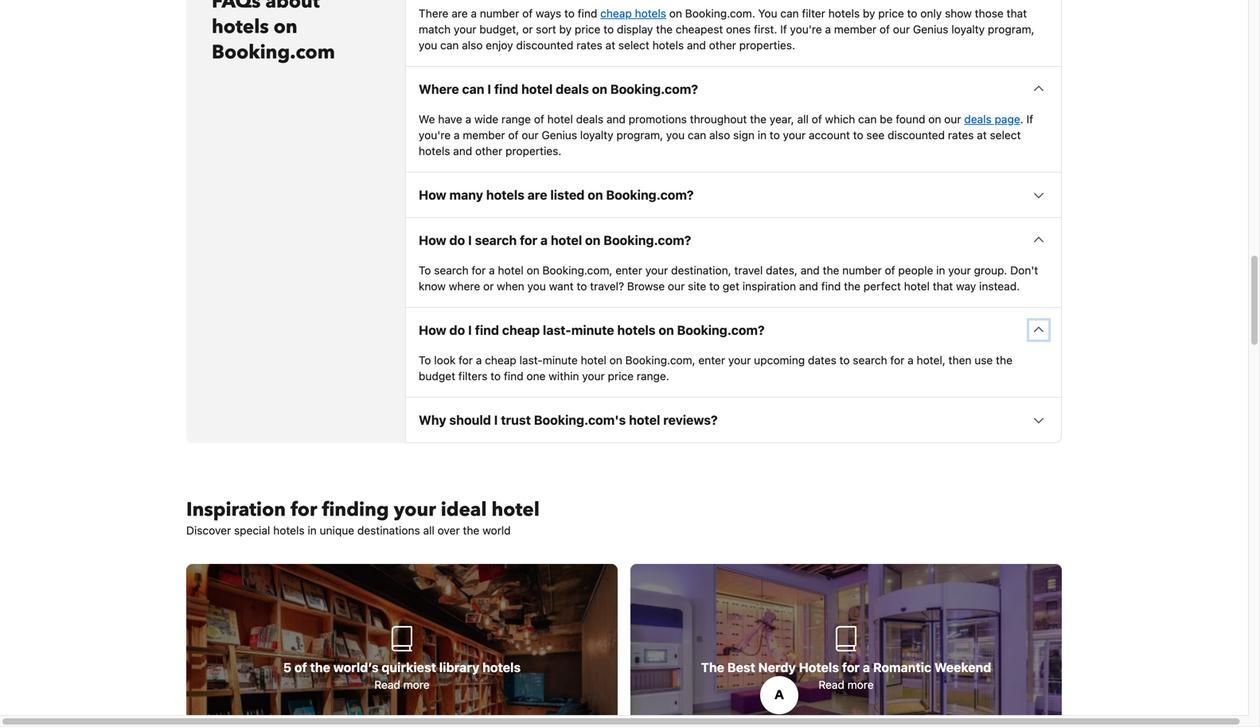 Task type: describe. For each thing, give the bounding box(es) containing it.
on inside faqs about hotels on booking.com
[[274, 14, 297, 40]]

of inside . if you're a member of our genius loyalty program, you can also sign in to your account to see discounted rates at select hotels and other properties.
[[508, 129, 519, 142]]

your down how do i find cheap last-minute hotels on booking.com? dropdown button
[[728, 354, 751, 367]]

hotel down the people
[[904, 280, 930, 293]]

1 vertical spatial by
[[559, 23, 572, 36]]

minute for hotels
[[571, 323, 614, 338]]

when
[[497, 280, 525, 293]]

rates inside . if you're a member of our genius loyalty program, you can also sign in to your account to see discounted rates at select hotels and other properties.
[[948, 129, 974, 142]]

discounted inside on booking.com. you can filter hotels by price to only show those that match your budget, or sort by price to display the cheapest ones first. if you're a member of our genius loyalty program, you can also enjoy discounted rates at select hotels and other properties.
[[516, 39, 574, 52]]

and inside on booking.com. you can filter hotels by price to only show those that match your budget, or sort by price to display the cheapest ones first. if you're a member of our genius loyalty program, you can also enjoy discounted rates at select hotels and other properties.
[[687, 39, 706, 52]]

a inside the best nerdy hotels for a romantic weekend read more
[[863, 661, 870, 676]]

hotels inside dropdown button
[[486, 188, 525, 203]]

hotel up the "when"
[[498, 264, 524, 277]]

the inside to look for a cheap last-minute hotel on booking.com, enter your upcoming dates to search for a hotel, then use the budget filters to find one within your price range.
[[996, 354, 1013, 367]]

site
[[688, 280, 706, 293]]

a left the wide on the left top of the page
[[465, 113, 471, 126]]

5 of the world's quirkiest library hotels read more
[[283, 661, 521, 692]]

i for for
[[468, 233, 472, 248]]

booking.com? up to look for a cheap last-minute hotel on booking.com, enter your upcoming dates to search for a hotel, then use the budget filters to find one within your price range.
[[677, 323, 765, 338]]

how do i find cheap last-minute hotels on booking.com? button
[[406, 308, 1061, 353]]

and right "inspiration"
[[799, 280, 818, 293]]

first.
[[754, 23, 777, 36]]

the right dates, at the top
[[823, 264, 840, 277]]

properties. inside on booking.com. you can filter hotels by price to only show those that match your budget, or sort by price to display the cheapest ones first. if you're a member of our genius loyalty program, you can also enjoy discounted rates at select hotels and other properties.
[[739, 39, 795, 52]]

how do i search for a hotel on booking.com? button
[[406, 218, 1061, 263]]

get
[[723, 280, 740, 293]]

then
[[949, 354, 972, 367]]

0 vertical spatial cheap
[[600, 7, 632, 20]]

hotel inside to look for a cheap last-minute hotel on booking.com, enter your upcoming dates to search for a hotel, then use the budget filters to find one within your price range.
[[581, 354, 607, 367]]

select inside on booking.com. you can filter hotels by price to only show those that match your budget, or sort by price to display the cheapest ones first. if you're a member of our genius loyalty program, you can also enjoy discounted rates at select hotels and other properties.
[[619, 39, 650, 52]]

over
[[438, 524, 460, 538]]

and right dates, at the top
[[801, 264, 820, 277]]

sign
[[733, 129, 755, 142]]

we have a wide range of hotel deals and promotions throughout the year, all of which can be found on our deals page
[[419, 113, 1021, 126]]

hotel down listed
[[551, 233, 582, 248]]

if inside . if you're a member of our genius loyalty program, you can also sign in to your account to see discounted rates at select hotels and other properties.
[[1027, 113, 1033, 126]]

the inside on booking.com. you can filter hotels by price to only show those that match your budget, or sort by price to display the cheapest ones first. if you're a member of our genius loyalty program, you can also enjoy discounted rates at select hotels and other properties.
[[656, 23, 673, 36]]

on inside on booking.com. you can filter hotels by price to only show those that match your budget, or sort by price to display the cheapest ones first. if you're a member of our genius loyalty program, you can also enjoy discounted rates at select hotels and other properties.
[[669, 7, 682, 20]]

world
[[483, 524, 511, 538]]

people
[[898, 264, 933, 277]]

a inside . if you're a member of our genius loyalty program, you can also sign in to your account to see discounted rates at select hotels and other properties.
[[454, 129, 460, 142]]

hotel,
[[917, 354, 946, 367]]

match
[[419, 23, 451, 36]]

wide
[[474, 113, 499, 126]]

to left 'only' in the right top of the page
[[907, 7, 918, 20]]

cheap for hotels
[[502, 323, 540, 338]]

which
[[825, 113, 855, 126]]

can right "you"
[[781, 7, 799, 20]]

you're inside on booking.com. you can filter hotels by price to only show those that match your budget, or sort by price to display the cheapest ones first. if you're a member of our genius loyalty program, you can also enjoy discounted rates at select hotels and other properties.
[[790, 23, 822, 36]]

inspiration for finding your ideal hotel discover special hotels in unique destinations all over the world
[[186, 497, 540, 538]]

faqs
[[212, 0, 261, 15]]

how many hotels are listed on booking.com? button
[[406, 173, 1061, 217]]

listed
[[550, 188, 585, 203]]

to right the dates
[[840, 354, 850, 367]]

your up the way
[[949, 264, 971, 277]]

booking.com? inside dropdown button
[[604, 233, 691, 248]]

booking.com? inside dropdown button
[[606, 188, 694, 203]]

on booking.com. you can filter hotels by price to only show those that match your budget, or sort by price to display the cheapest ones first. if you're a member of our genius loyalty program, you can also enjoy discounted rates at select hotels and other properties.
[[419, 7, 1035, 52]]

last- for find
[[543, 323, 571, 338]]

all inside accordion control element
[[797, 113, 809, 126]]

find up filters
[[475, 323, 499, 338]]

instead.
[[979, 280, 1020, 293]]

program, inside on booking.com. you can filter hotels by price to only show those that match your budget, or sort by price to display the cheapest ones first. if you're a member of our genius loyalty program, you can also enjoy discounted rates at select hotels and other properties.
[[988, 23, 1035, 36]]

that inside to search for a hotel on booking.com, enter your destination, travel dates, and the number of people in your group. don't know where or when you want to travel? browse our site to get inspiration and find the perfect hotel that way instead.
[[933, 280, 953, 293]]

want
[[549, 280, 574, 293]]

or inside on booking.com. you can filter hotels by price to only show those that match your budget, or sort by price to display the cheapest ones first. if you're a member of our genius loyalty program, you can also enjoy discounted rates at select hotels and other properties.
[[522, 23, 533, 36]]

to right want at the left top
[[577, 280, 587, 293]]

special
[[234, 524, 270, 538]]

why should i trust booking.com's hotel reviews? button
[[406, 398, 1061, 443]]

many
[[449, 188, 483, 203]]

deals left page
[[964, 113, 992, 126]]

search inside to look for a cheap last-minute hotel on booking.com, enter your upcoming dates to search for a hotel, then use the budget filters to find one within your price range.
[[853, 354, 888, 367]]

for inside the inspiration for finding your ideal hotel discover special hotels in unique destinations all over the world
[[291, 497, 317, 524]]

for up filters
[[459, 354, 473, 367]]

0 horizontal spatial price
[[575, 23, 601, 36]]

member inside . if you're a member of our genius loyalty program, you can also sign in to your account to see discounted rates at select hotels and other properties.
[[463, 129, 505, 142]]

. if you're a member of our genius loyalty program, you can also sign in to your account to see discounted rates at select hotels and other properties.
[[419, 113, 1033, 158]]

found
[[896, 113, 926, 126]]

deals page link
[[964, 113, 1021, 126]]

weekend
[[935, 661, 992, 676]]

and left promotions on the top
[[607, 113, 626, 126]]

know
[[419, 280, 446, 293]]

hotel down where can i find hotel deals on booking.com?
[[547, 113, 573, 126]]

cheapest
[[676, 23, 723, 36]]

to for how do i find cheap last-minute hotels on booking.com?
[[419, 354, 431, 367]]

we
[[419, 113, 435, 126]]

find right ways
[[578, 7, 597, 20]]

of inside 5 of the world's quirkiest library hotels read more
[[295, 661, 307, 676]]

loyalty inside . if you're a member of our genius loyalty program, you can also sign in to your account to see discounted rates at select hotels and other properties.
[[580, 129, 614, 142]]

discounted inside . if you're a member of our genius loyalty program, you can also sign in to your account to see discounted rates at select hotels and other properties.
[[888, 129, 945, 142]]

you inside . if you're a member of our genius loyalty program, you can also sign in to your account to see discounted rates at select hotels and other properties.
[[666, 129, 685, 142]]

there are a number of ways to find cheap hotels
[[419, 7, 666, 20]]

hotels inside the inspiration for finding your ideal hotel discover special hotels in unique destinations all over the world
[[273, 524, 305, 538]]

read inside the best nerdy hotels for a romantic weekend read more
[[819, 679, 845, 692]]

range
[[502, 113, 531, 126]]

you inside on booking.com. you can filter hotels by price to only show those that match your budget, or sort by price to display the cheapest ones first. if you're a member of our genius loyalty program, you can also enjoy discounted rates at select hotels and other properties.
[[419, 39, 437, 52]]

our inside on booking.com. you can filter hotels by price to only show those that match your budget, or sort by price to display the cheapest ones first. if you're a member of our genius loyalty program, you can also enjoy discounted rates at select hotels and other properties.
[[893, 23, 910, 36]]

you're inside . if you're a member of our genius loyalty program, you can also sign in to your account to see discounted rates at select hotels and other properties.
[[419, 129, 451, 142]]

to left "display"
[[604, 23, 614, 36]]

faqs about hotels on booking.com
[[212, 0, 335, 66]]

destination,
[[671, 264, 731, 277]]

dates,
[[766, 264, 798, 277]]

that inside on booking.com. you can filter hotels by price to only show those that match your budget, or sort by price to display the cheapest ones first. if you're a member of our genius loyalty program, you can also enjoy discounted rates at select hotels and other properties.
[[1007, 7, 1027, 20]]

to search for a hotel on booking.com, enter your destination, travel dates, and the number of people in your group. don't know where or when you want to travel? browse our site to get inspiration and find the perfect hotel that way instead.
[[419, 264, 1038, 293]]

filters
[[459, 370, 488, 383]]

can up see
[[858, 113, 877, 126]]

to look for a cheap last-minute hotel on booking.com, enter your upcoming dates to search for a hotel, then use the budget filters to find one within your price range.
[[419, 354, 1013, 383]]

your inside . if you're a member of our genius loyalty program, you can also sign in to your account to see discounted rates at select hotels and other properties.
[[783, 129, 806, 142]]

show
[[945, 7, 972, 20]]

ways
[[536, 7, 561, 20]]

upcoming
[[754, 354, 805, 367]]

find inside to search for a hotel on booking.com, enter your destination, travel dates, and the number of people in your group. don't know where or when you want to travel? browse our site to get inspiration and find the perfect hotel that way instead.
[[821, 280, 841, 293]]

accordion control element
[[405, 0, 1062, 444]]

display
[[617, 23, 653, 36]]

more inside the best nerdy hotels for a romantic weekend read more
[[848, 679, 874, 692]]

for left hotel,
[[891, 354, 905, 367]]

throughout
[[690, 113, 747, 126]]

how do i find cheap last-minute hotels on booking.com?
[[419, 323, 765, 338]]

search inside to search for a hotel on booking.com, enter your destination, travel dates, and the number of people in your group. don't know where or when you want to travel? browse our site to get inspiration and find the perfect hotel that way instead.
[[434, 264, 469, 277]]

about
[[266, 0, 320, 15]]

for inside to search for a hotel on booking.com, enter your destination, travel dates, and the number of people in your group. don't know where or when you want to travel? browse our site to get inspiration and find the perfect hotel that way instead.
[[472, 264, 486, 277]]

hotels
[[799, 661, 839, 676]]

be
[[880, 113, 893, 126]]

to left get
[[709, 280, 720, 293]]

are inside dropdown button
[[528, 188, 547, 203]]

0 horizontal spatial are
[[452, 7, 468, 20]]

a right there
[[471, 7, 477, 20]]

nerdy
[[759, 661, 796, 676]]

to down year,
[[770, 129, 780, 142]]

within
[[549, 370, 579, 383]]

best
[[728, 661, 756, 676]]

on inside dropdown button
[[588, 188, 603, 203]]

can inside . if you're a member of our genius loyalty program, you can also sign in to your account to see discounted rates at select hotels and other properties.
[[688, 129, 706, 142]]

booking.com
[[212, 40, 335, 66]]

rates inside on booking.com. you can filter hotels by price to only show those that match your budget, or sort by price to display the cheapest ones first. if you're a member of our genius loyalty program, you can also enjoy discounted rates at select hotels and other properties.
[[577, 39, 603, 52]]

to left see
[[853, 129, 864, 142]]

the up sign
[[750, 113, 767, 126]]

in inside the inspiration for finding your ideal hotel discover special hotels in unique destinations all over the world
[[308, 524, 317, 538]]

price inside to look for a cheap last-minute hotel on booking.com, enter your upcoming dates to search for a hotel, then use the budget filters to find one within your price range.
[[608, 370, 634, 383]]

0 vertical spatial number
[[480, 7, 519, 20]]

loyalty inside on booking.com. you can filter hotels by price to only show those that match your budget, or sort by price to display the cheapest ones first. if you're a member of our genius loyalty program, you can also enjoy discounted rates at select hotels and other properties.
[[952, 23, 985, 36]]

also inside on booking.com. you can filter hotels by price to only show those that match your budget, or sort by price to display the cheapest ones first. if you're a member of our genius loyalty program, you can also enjoy discounted rates at select hotels and other properties.
[[462, 39, 483, 52]]

to right filters
[[491, 370, 501, 383]]

booking.com? up promotions on the top
[[611, 82, 698, 97]]

more inside 5 of the world's quirkiest library hotels read more
[[403, 679, 430, 692]]

hotel down range.
[[629, 413, 660, 428]]

other inside on booking.com. you can filter hotels by price to only show those that match your budget, or sort by price to display the cheapest ones first. if you're a member of our genius loyalty program, you can also enjoy discounted rates at select hotels and other properties.
[[709, 39, 736, 52]]

the best nerdy hotels for a romantic weekend read more
[[701, 661, 992, 692]]

member inside on booking.com. you can filter hotels by price to only show those that match your budget, or sort by price to display the cheapest ones first. if you're a member of our genius loyalty program, you can also enjoy discounted rates at select hotels and other properties.
[[834, 23, 877, 36]]

cheap hotels link
[[600, 7, 666, 20]]

inspiration
[[186, 497, 286, 524]]

quirkiest
[[382, 661, 436, 676]]

at inside . if you're a member of our genius loyalty program, you can also sign in to your account to see discounted rates at select hotels and other properties.
[[977, 129, 987, 142]]

romantic
[[873, 661, 932, 676]]

also inside . if you're a member of our genius loyalty program, you can also sign in to your account to see discounted rates at select hotels and other properties.
[[709, 129, 730, 142]]

group.
[[974, 264, 1007, 277]]

for inside the best nerdy hotels for a romantic weekend read more
[[842, 661, 860, 676]]

read inside 5 of the world's quirkiest library hotels read more
[[374, 679, 400, 692]]

minute for hotel
[[543, 354, 578, 367]]

booking.com.
[[685, 7, 755, 20]]



Task type: vqa. For each thing, say whether or not it's contained in the screenshot.
much for How much does it cost to rent premium car in the United States?
no



Task type: locate. For each thing, give the bounding box(es) containing it.
1 vertical spatial discounted
[[888, 129, 945, 142]]

travel
[[734, 264, 763, 277]]

loyalty down where can i find hotel deals on booking.com?
[[580, 129, 614, 142]]

2 vertical spatial in
[[308, 524, 317, 538]]

budget,
[[480, 23, 519, 36]]

use
[[975, 354, 993, 367]]

of inside to search for a hotel on booking.com, enter your destination, travel dates, and the number of people in your group. don't know where or when you want to travel? browse our site to get inspiration and find the perfect hotel that way instead.
[[885, 264, 895, 277]]

way
[[956, 280, 976, 293]]

more down romantic at the bottom right
[[848, 679, 874, 692]]

a down how many hotels are listed on booking.com?
[[541, 233, 548, 248]]

or
[[522, 23, 533, 36], [483, 280, 494, 293]]

on
[[669, 7, 682, 20], [274, 14, 297, 40], [592, 82, 607, 97], [929, 113, 941, 126], [588, 188, 603, 203], [585, 233, 601, 248], [527, 264, 540, 277], [659, 323, 674, 338], [610, 354, 622, 367]]

select
[[619, 39, 650, 52], [990, 129, 1021, 142]]

1 read from the left
[[374, 679, 400, 692]]

more down quirkiest in the left bottom of the page
[[403, 679, 430, 692]]

5 of the world's quirkiest library hotels image
[[186, 565, 618, 728]]

1 vertical spatial rates
[[948, 129, 974, 142]]

0 vertical spatial member
[[834, 23, 877, 36]]

search inside dropdown button
[[475, 233, 517, 248]]

promotions
[[629, 113, 687, 126]]

last-
[[543, 323, 571, 338], [520, 354, 543, 367]]

1 vertical spatial to
[[419, 354, 431, 367]]

perfect
[[864, 280, 901, 293]]

1 horizontal spatial are
[[528, 188, 547, 203]]

in right sign
[[758, 129, 767, 142]]

filter
[[802, 7, 826, 20]]

0 horizontal spatial booking.com,
[[543, 264, 613, 277]]

finding
[[322, 497, 389, 524]]

to right ways
[[564, 7, 575, 20]]

minute down travel?
[[571, 323, 614, 338]]

also left enjoy
[[462, 39, 483, 52]]

0 horizontal spatial enter
[[616, 264, 643, 277]]

can inside dropdown button
[[462, 82, 484, 97]]

1 vertical spatial enter
[[699, 354, 725, 367]]

1 how from the top
[[419, 188, 446, 203]]

0 vertical spatial all
[[797, 113, 809, 126]]

hotel inside the inspiration for finding your ideal hotel discover special hotels in unique destinations all over the world
[[492, 497, 540, 524]]

search right the dates
[[853, 354, 888, 367]]

a down have
[[454, 129, 460, 142]]

1 to from the top
[[419, 264, 431, 277]]

rates down deals page link
[[948, 129, 974, 142]]

the
[[701, 661, 725, 676]]

genius inside on booking.com. you can filter hotels by price to only show those that match your budget, or sort by price to display the cheapest ones first. if you're a member of our genius loyalty program, you can also enjoy discounted rates at select hotels and other properties.
[[913, 23, 949, 36]]

page
[[995, 113, 1021, 126]]

0 horizontal spatial all
[[423, 524, 435, 538]]

a down filter
[[825, 23, 831, 36]]

those
[[975, 7, 1004, 20]]

0 vertical spatial or
[[522, 23, 533, 36]]

price left 'only' in the right top of the page
[[878, 7, 904, 20]]

at
[[606, 39, 616, 52], [977, 129, 987, 142]]

2 horizontal spatial you
[[666, 129, 685, 142]]

program, down those
[[988, 23, 1035, 36]]

the inside the inspiration for finding your ideal hotel discover special hotels in unique destinations all over the world
[[463, 524, 480, 538]]

2 vertical spatial you
[[528, 280, 546, 293]]

enjoy
[[486, 39, 513, 52]]

1 horizontal spatial properties.
[[739, 39, 795, 52]]

0 vertical spatial loyalty
[[952, 23, 985, 36]]

1 vertical spatial that
[[933, 280, 953, 293]]

1 horizontal spatial price
[[608, 370, 634, 383]]

your
[[454, 23, 477, 36], [783, 129, 806, 142], [646, 264, 668, 277], [949, 264, 971, 277], [728, 354, 751, 367], [582, 370, 605, 383], [394, 497, 436, 524]]

.
[[1021, 113, 1024, 126]]

program, down promotions on the top
[[617, 129, 663, 142]]

rates
[[577, 39, 603, 52], [948, 129, 974, 142]]

0 horizontal spatial select
[[619, 39, 650, 52]]

0 vertical spatial are
[[452, 7, 468, 20]]

program, inside . if you're a member of our genius loyalty program, you can also sign in to your account to see discounted rates at select hotels and other properties.
[[617, 129, 663, 142]]

our inside . if you're a member of our genius loyalty program, you can also sign in to your account to see discounted rates at select hotels and other properties.
[[522, 129, 539, 142]]

cheap down the "when"
[[502, 323, 540, 338]]

cheap inside dropdown button
[[502, 323, 540, 338]]

at inside on booking.com. you can filter hotels by price to only show those that match your budget, or sort by price to display the cheapest ones first. if you're a member of our genius loyalty program, you can also enjoy discounted rates at select hotels and other properties.
[[606, 39, 616, 52]]

you're down we
[[419, 129, 451, 142]]

only
[[921, 7, 942, 20]]

for up the 'where' at the left of the page
[[472, 264, 486, 277]]

why
[[419, 413, 446, 428]]

that left the way
[[933, 280, 953, 293]]

cheap inside to look for a cheap last-minute hotel on booking.com, enter your upcoming dates to search for a hotel, then use the budget filters to find one within your price range.
[[485, 354, 517, 367]]

2 read from the left
[[819, 679, 845, 692]]

last- up one
[[520, 354, 543, 367]]

by right filter
[[863, 7, 875, 20]]

last- for a
[[520, 354, 543, 367]]

can
[[781, 7, 799, 20], [440, 39, 459, 52], [462, 82, 484, 97], [858, 113, 877, 126], [688, 129, 706, 142]]

0 horizontal spatial more
[[403, 679, 430, 692]]

1 horizontal spatial number
[[843, 264, 882, 277]]

how do i search for a hotel on booking.com?
[[419, 233, 691, 248]]

how up look
[[419, 323, 446, 338]]

genius down 'only' in the right top of the page
[[913, 23, 949, 36]]

i down the 'where' at the left of the page
[[468, 323, 472, 338]]

1 vertical spatial how
[[419, 233, 446, 248]]

i left trust
[[494, 413, 498, 428]]

0 horizontal spatial if
[[780, 23, 787, 36]]

minute inside dropdown button
[[571, 323, 614, 338]]

3 how from the top
[[419, 323, 446, 338]]

you inside to search for a hotel on booking.com, enter your destination, travel dates, and the number of people in your group. don't know where or when you want to travel? browse our site to get inspiration and find the perfect hotel that way instead.
[[528, 280, 546, 293]]

where
[[449, 280, 480, 293]]

in right the people
[[936, 264, 945, 277]]

1 horizontal spatial loyalty
[[952, 23, 985, 36]]

0 horizontal spatial read
[[374, 679, 400, 692]]

0 vertical spatial other
[[709, 39, 736, 52]]

hotel down how do i find cheap last-minute hotels on booking.com?
[[581, 354, 607, 367]]

1 vertical spatial also
[[709, 129, 730, 142]]

select inside . if you're a member of our genius loyalty program, you can also sign in to your account to see discounted rates at select hotels and other properties.
[[990, 129, 1021, 142]]

on inside dropdown button
[[585, 233, 601, 248]]

your down year,
[[783, 129, 806, 142]]

discounted down 'sort'
[[516, 39, 574, 52]]

by right 'sort'
[[559, 23, 572, 36]]

i for cheap
[[468, 323, 472, 338]]

1 horizontal spatial genius
[[913, 23, 949, 36]]

cheap for hotel
[[485, 354, 517, 367]]

of inside on booking.com. you can filter hotels by price to only show those that match your budget, or sort by price to display the cheapest ones first. if you're a member of our genius loyalty program, you can also enjoy discounted rates at select hotels and other properties.
[[880, 23, 890, 36]]

discover
[[186, 524, 231, 538]]

and inside . if you're a member of our genius loyalty program, you can also sign in to your account to see discounted rates at select hotels and other properties.
[[453, 145, 472, 158]]

1 horizontal spatial if
[[1027, 113, 1033, 126]]

1 vertical spatial price
[[575, 23, 601, 36]]

number
[[480, 7, 519, 20], [843, 264, 882, 277]]

0 horizontal spatial by
[[559, 23, 572, 36]]

a down the how do i search for a hotel on booking.com? at top
[[489, 264, 495, 277]]

number up budget,
[[480, 7, 519, 20]]

how for how do i search for a hotel on booking.com?
[[419, 233, 446, 248]]

that right those
[[1007, 7, 1027, 20]]

read
[[374, 679, 400, 692], [819, 679, 845, 692]]

1 vertical spatial you're
[[419, 129, 451, 142]]

you down promotions on the top
[[666, 129, 685, 142]]

you down match
[[419, 39, 437, 52]]

hotels inside 5 of the world's quirkiest library hotels read more
[[483, 661, 521, 676]]

you left want at the left top
[[528, 280, 546, 293]]

0 vertical spatial you
[[419, 39, 437, 52]]

1 horizontal spatial enter
[[699, 354, 725, 367]]

also
[[462, 39, 483, 52], [709, 129, 730, 142]]

0 vertical spatial at
[[606, 39, 616, 52]]

2 how from the top
[[419, 233, 446, 248]]

to inside to look for a cheap last-minute hotel on booking.com, enter your upcoming dates to search for a hotel, then use the budget filters to find one within your price range.
[[419, 354, 431, 367]]

hotel inside dropdown button
[[522, 82, 553, 97]]

why should i trust booking.com's hotel reviews?
[[419, 413, 718, 428]]

in inside . if you're a member of our genius loyalty program, you can also sign in to your account to see discounted rates at select hotels and other properties.
[[758, 129, 767, 142]]

2 do from the top
[[449, 323, 465, 338]]

1 horizontal spatial by
[[863, 7, 875, 20]]

world's
[[333, 661, 379, 676]]

more
[[403, 679, 430, 692], [848, 679, 874, 692]]

ones
[[726, 23, 751, 36]]

destinations
[[357, 524, 420, 538]]

a inside dropdown button
[[541, 233, 548, 248]]

cheap up filters
[[485, 354, 517, 367]]

0 vertical spatial you're
[[790, 23, 822, 36]]

how inside how do i find cheap last-minute hotels on booking.com? dropdown button
[[419, 323, 446, 338]]

1 vertical spatial select
[[990, 129, 1021, 142]]

1 horizontal spatial or
[[522, 23, 533, 36]]

that
[[1007, 7, 1027, 20], [933, 280, 953, 293]]

0 vertical spatial rates
[[577, 39, 603, 52]]

1 vertical spatial search
[[434, 264, 469, 277]]

member
[[834, 23, 877, 36], [463, 129, 505, 142]]

1 horizontal spatial you're
[[790, 23, 822, 36]]

do inside dropdown button
[[449, 323, 465, 338]]

properties. down the range
[[506, 145, 562, 158]]

if
[[780, 23, 787, 36], [1027, 113, 1033, 126]]

1 vertical spatial booking.com,
[[625, 354, 696, 367]]

1 vertical spatial cheap
[[502, 323, 540, 338]]

booking.com, inside to look for a cheap last-minute hotel on booking.com, enter your upcoming dates to search for a hotel, then use the budget filters to find one within your price range.
[[625, 354, 696, 367]]

do for find
[[449, 323, 465, 338]]

1 vertical spatial or
[[483, 280, 494, 293]]

1 horizontal spatial more
[[848, 679, 874, 692]]

0 vertical spatial how
[[419, 188, 446, 203]]

2 vertical spatial how
[[419, 323, 446, 338]]

your up browse
[[646, 264, 668, 277]]

browse
[[627, 280, 665, 293]]

can up the wide on the left top of the page
[[462, 82, 484, 97]]

1 vertical spatial properties.
[[506, 145, 562, 158]]

booking.com?
[[611, 82, 698, 97], [606, 188, 694, 203], [604, 233, 691, 248], [677, 323, 765, 338]]

in left unique at the bottom left of the page
[[308, 524, 317, 538]]

1 vertical spatial all
[[423, 524, 435, 538]]

find left one
[[504, 370, 524, 383]]

1 vertical spatial at
[[977, 129, 987, 142]]

0 vertical spatial discounted
[[516, 39, 574, 52]]

5
[[283, 661, 291, 676]]

1 vertical spatial other
[[475, 145, 503, 158]]

at down deals page link
[[977, 129, 987, 142]]

genius inside . if you're a member of our genius loyalty program, you can also sign in to your account to see discounted rates at select hotels and other properties.
[[542, 129, 577, 142]]

all inside the inspiration for finding your ideal hotel discover special hotels in unique destinations all over the world
[[423, 524, 435, 538]]

1 vertical spatial in
[[936, 264, 945, 277]]

our
[[893, 23, 910, 36], [944, 113, 961, 126], [522, 129, 539, 142], [668, 280, 685, 293]]

booking.com's
[[534, 413, 626, 428]]

for inside dropdown button
[[520, 233, 538, 248]]

1 vertical spatial are
[[528, 188, 547, 203]]

2 horizontal spatial price
[[878, 7, 904, 20]]

booking.com, inside to search for a hotel on booking.com, enter your destination, travel dates, and the number of people in your group. don't know where or when you want to travel? browse our site to get inspiration and find the perfect hotel that way instead.
[[543, 264, 613, 277]]

see
[[867, 129, 885, 142]]

how for how many hotels are listed on booking.com?
[[419, 188, 446, 203]]

0 vertical spatial also
[[462, 39, 483, 52]]

do inside dropdown button
[[449, 233, 465, 248]]

minute
[[571, 323, 614, 338], [543, 354, 578, 367]]

2 to from the top
[[419, 354, 431, 367]]

loyalty down show
[[952, 23, 985, 36]]

other
[[709, 39, 736, 52], [475, 145, 503, 158]]

inspiration
[[743, 280, 796, 293]]

if right first.
[[780, 23, 787, 36]]

deals down where can i find hotel deals on booking.com?
[[576, 113, 604, 126]]

where can i find hotel deals on booking.com? button
[[406, 67, 1061, 112]]

find inside to look for a cheap last-minute hotel on booking.com, enter your upcoming dates to search for a hotel, then use the budget filters to find one within your price range.
[[504, 370, 524, 383]]

your right within
[[582, 370, 605, 383]]

the right "display"
[[656, 23, 673, 36]]

hotels inside faqs about hotels on booking.com
[[212, 14, 269, 40]]

0 vertical spatial genius
[[913, 23, 949, 36]]

i for booking.com's
[[494, 413, 498, 428]]

the best nerdy hotels for a romantic weekend image
[[631, 565, 1062, 728]]

0 horizontal spatial member
[[463, 129, 505, 142]]

enter inside to search for a hotel on booking.com, enter your destination, travel dates, and the number of people in your group. don't know where or when you want to travel? browse our site to get inspiration and find the perfect hotel that way instead.
[[616, 264, 643, 277]]

how inside how many hotels are listed on booking.com? dropdown button
[[419, 188, 446, 203]]

do
[[449, 233, 465, 248], [449, 323, 465, 338]]

your inside on booking.com. you can filter hotels by price to only show those that match your budget, or sort by price to display the cheapest ones first. if you're a member of our genius loyalty program, you can also enjoy discounted rates at select hotels and other properties.
[[454, 23, 477, 36]]

hotels inside dropdown button
[[617, 323, 656, 338]]

to for how do i search for a hotel on booking.com?
[[419, 264, 431, 277]]

0 horizontal spatial properties.
[[506, 145, 562, 158]]

1 vertical spatial do
[[449, 323, 465, 338]]

read down "hotels"
[[819, 679, 845, 692]]

0 horizontal spatial genius
[[542, 129, 577, 142]]

properties. down first.
[[739, 39, 795, 52]]

1 vertical spatial number
[[843, 264, 882, 277]]

the left perfect
[[844, 280, 861, 293]]

rates up where can i find hotel deals on booking.com?
[[577, 39, 603, 52]]

0 horizontal spatial program,
[[617, 129, 663, 142]]

genius
[[913, 23, 949, 36], [542, 129, 577, 142]]

have
[[438, 113, 462, 126]]

you
[[758, 7, 778, 20]]

0 horizontal spatial rates
[[577, 39, 603, 52]]

1 horizontal spatial in
[[758, 129, 767, 142]]

one
[[527, 370, 546, 383]]

can down throughout
[[688, 129, 706, 142]]

0 vertical spatial properties.
[[739, 39, 795, 52]]

1 horizontal spatial rates
[[948, 129, 974, 142]]

where
[[419, 82, 459, 97]]

of
[[522, 7, 533, 20], [880, 23, 890, 36], [534, 113, 544, 126], [812, 113, 822, 126], [508, 129, 519, 142], [885, 264, 895, 277], [295, 661, 307, 676]]

0 horizontal spatial number
[[480, 7, 519, 20]]

0 vertical spatial if
[[780, 23, 787, 36]]

to up know
[[419, 264, 431, 277]]

2 more from the left
[[848, 679, 874, 692]]

how for how do i find cheap last-minute hotels on booking.com?
[[419, 323, 446, 338]]

hotels
[[635, 7, 666, 20], [829, 7, 860, 20], [212, 14, 269, 40], [653, 39, 684, 52], [419, 145, 450, 158], [486, 188, 525, 203], [617, 323, 656, 338], [273, 524, 305, 538], [483, 661, 521, 676]]

0 horizontal spatial discounted
[[516, 39, 574, 52]]

search up the 'where' at the left of the page
[[434, 264, 469, 277]]

for up the "when"
[[520, 233, 538, 248]]

ideal
[[441, 497, 487, 524]]

number up perfect
[[843, 264, 882, 277]]

read down quirkiest in the left bottom of the page
[[374, 679, 400, 692]]

dates
[[808, 354, 837, 367]]

enter inside to look for a cheap last-minute hotel on booking.com, enter your upcoming dates to search for a hotel, then use the budget filters to find one within your price range.
[[699, 354, 725, 367]]

on inside to look for a cheap last-minute hotel on booking.com, enter your upcoming dates to search for a hotel, then use the budget filters to find one within your price range.
[[610, 354, 622, 367]]

0 vertical spatial to
[[419, 264, 431, 277]]

booking.com? up browse
[[604, 233, 691, 248]]

1 horizontal spatial that
[[1007, 7, 1027, 20]]

sort
[[536, 23, 556, 36]]

enter
[[616, 264, 643, 277], [699, 354, 725, 367]]

0 vertical spatial price
[[878, 7, 904, 20]]

the right 5
[[310, 661, 330, 676]]

library
[[439, 661, 480, 676]]

select down "display"
[[619, 39, 650, 52]]

a inside on booking.com. you can filter hotels by price to only show those that match your budget, or sort by price to display the cheapest ones first. if you're a member of our genius loyalty program, you can also enjoy discounted rates at select hotels and other properties.
[[825, 23, 831, 36]]

find up the range
[[494, 82, 518, 97]]

1 horizontal spatial member
[[834, 23, 877, 36]]

our inside to search for a hotel on booking.com, enter your destination, travel dates, and the number of people in your group. don't know where or when you want to travel? browse our site to get inspiration and find the perfect hotel that way instead.
[[668, 280, 685, 293]]

all left over at the left bottom of the page
[[423, 524, 435, 538]]

1 vertical spatial if
[[1027, 113, 1033, 126]]

1 vertical spatial program,
[[617, 129, 663, 142]]

0 horizontal spatial loyalty
[[580, 129, 614, 142]]

account
[[809, 129, 850, 142]]

year,
[[770, 113, 794, 126]]

minute inside to look for a cheap last-minute hotel on booking.com, enter your upcoming dates to search for a hotel, then use the budget filters to find one within your price range.
[[543, 354, 578, 367]]

0 vertical spatial booking.com,
[[543, 264, 613, 277]]

for right "hotels"
[[842, 661, 860, 676]]

0 horizontal spatial search
[[434, 264, 469, 277]]

your right match
[[454, 23, 477, 36]]

a left romantic at the bottom right
[[863, 661, 870, 676]]

should
[[449, 413, 491, 428]]

your up destinations
[[394, 497, 436, 524]]

range.
[[637, 370, 669, 383]]

are left listed
[[528, 188, 547, 203]]

if inside on booking.com. you can filter hotels by price to only show those that match your budget, or sort by price to display the cheapest ones first. if you're a member of our genius loyalty program, you can also enjoy discounted rates at select hotels and other properties.
[[780, 23, 787, 36]]

properties. inside . if you're a member of our genius loyalty program, you can also sign in to your account to see discounted rates at select hotels and other properties.
[[506, 145, 562, 158]]

select down page
[[990, 129, 1021, 142]]

last- inside dropdown button
[[543, 323, 571, 338]]

0 horizontal spatial at
[[606, 39, 616, 52]]

you're down filter
[[790, 23, 822, 36]]

0 vertical spatial in
[[758, 129, 767, 142]]

i
[[487, 82, 491, 97], [468, 233, 472, 248], [468, 323, 472, 338], [494, 413, 498, 428]]

2 horizontal spatial search
[[853, 354, 888, 367]]

number inside to search for a hotel on booking.com, enter your destination, travel dates, and the number of people in your group. don't know where or when you want to travel? browse our site to get inspiration and find the perfect hotel that way instead.
[[843, 264, 882, 277]]

hotel up the range
[[522, 82, 553, 97]]

on inside to search for a hotel on booking.com, enter your destination, travel dates, and the number of people in your group. don't know where or when you want to travel? browse our site to get inspiration and find the perfect hotel that way instead.
[[527, 264, 540, 277]]

your inside the inspiration for finding your ideal hotel discover special hotels in unique destinations all over the world
[[394, 497, 436, 524]]

how left the many
[[419, 188, 446, 203]]

do up look
[[449, 323, 465, 338]]

you
[[419, 39, 437, 52], [666, 129, 685, 142], [528, 280, 546, 293]]

a inside to search for a hotel on booking.com, enter your destination, travel dates, and the number of people in your group. don't know where or when you want to travel? browse our site to get inspiration and find the perfect hotel that way instead.
[[489, 264, 495, 277]]

other inside . if you're a member of our genius loyalty program, you can also sign in to your account to see discounted rates at select hotels and other properties.
[[475, 145, 503, 158]]

a left hotel,
[[908, 354, 914, 367]]

the
[[656, 23, 673, 36], [750, 113, 767, 126], [823, 264, 840, 277], [844, 280, 861, 293], [996, 354, 1013, 367], [463, 524, 480, 538], [310, 661, 330, 676]]

can down match
[[440, 39, 459, 52]]

deals inside dropdown button
[[556, 82, 589, 97]]

i for hotel
[[487, 82, 491, 97]]

price left range.
[[608, 370, 634, 383]]

price right 'sort'
[[575, 23, 601, 36]]

in inside to search for a hotel on booking.com, enter your destination, travel dates, and the number of people in your group. don't know where or when you want to travel? browse our site to get inspiration and find the perfect hotel that way instead.
[[936, 264, 945, 277]]

0 horizontal spatial or
[[483, 280, 494, 293]]

2 vertical spatial cheap
[[485, 354, 517, 367]]

deals down 'sort'
[[556, 82, 589, 97]]

the down 'ideal'
[[463, 524, 480, 538]]

0 horizontal spatial other
[[475, 145, 503, 158]]

the inside 5 of the world's quirkiest library hotels read more
[[310, 661, 330, 676]]

are right there
[[452, 7, 468, 20]]

1 do from the top
[[449, 233, 465, 248]]

other down ones
[[709, 39, 736, 52]]

how inside "how do i search for a hotel on booking.com?" dropdown button
[[419, 233, 446, 248]]

travel?
[[590, 280, 624, 293]]

or inside to search for a hotel on booking.com, enter your destination, travel dates, and the number of people in your group. don't know where or when you want to travel? browse our site to get inspiration and find the perfect hotel that way instead.
[[483, 280, 494, 293]]

hotels inside . if you're a member of our genius loyalty program, you can also sign in to your account to see discounted rates at select hotels and other properties.
[[419, 145, 450, 158]]

booking.com? down promotions on the top
[[606, 188, 694, 203]]

1 horizontal spatial all
[[797, 113, 809, 126]]

do for search
[[449, 233, 465, 248]]

in
[[758, 129, 767, 142], [936, 264, 945, 277], [308, 524, 317, 538]]

budget
[[419, 370, 455, 383]]

at down cheap hotels link
[[606, 39, 616, 52]]

last- inside to look for a cheap last-minute hotel on booking.com, enter your upcoming dates to search for a hotel, then use the budget filters to find one within your price range.
[[520, 354, 543, 367]]

minute up within
[[543, 354, 578, 367]]

a up filters
[[476, 354, 482, 367]]

how many hotels are listed on booking.com?
[[419, 188, 694, 203]]

0 vertical spatial last-
[[543, 323, 571, 338]]

0 vertical spatial select
[[619, 39, 650, 52]]

1 horizontal spatial read
[[819, 679, 845, 692]]

0 vertical spatial minute
[[571, 323, 614, 338]]

there
[[419, 7, 449, 20]]

where can i find hotel deals on booking.com?
[[419, 82, 698, 97]]

1 vertical spatial member
[[463, 129, 505, 142]]

to inside to search for a hotel on booking.com, enter your destination, travel dates, and the number of people in your group. don't know where or when you want to travel? browse our site to get inspiration and find the perfect hotel that way instead.
[[419, 264, 431, 277]]

1 more from the left
[[403, 679, 430, 692]]

do down the many
[[449, 233, 465, 248]]

enter down how do i find cheap last-minute hotels on booking.com? dropdown button
[[699, 354, 725, 367]]

0 vertical spatial that
[[1007, 7, 1027, 20]]

last- down want at the left top
[[543, 323, 571, 338]]

don't
[[1010, 264, 1038, 277]]

to left look
[[419, 354, 431, 367]]

0 horizontal spatial that
[[933, 280, 953, 293]]

1 vertical spatial loyalty
[[580, 129, 614, 142]]



